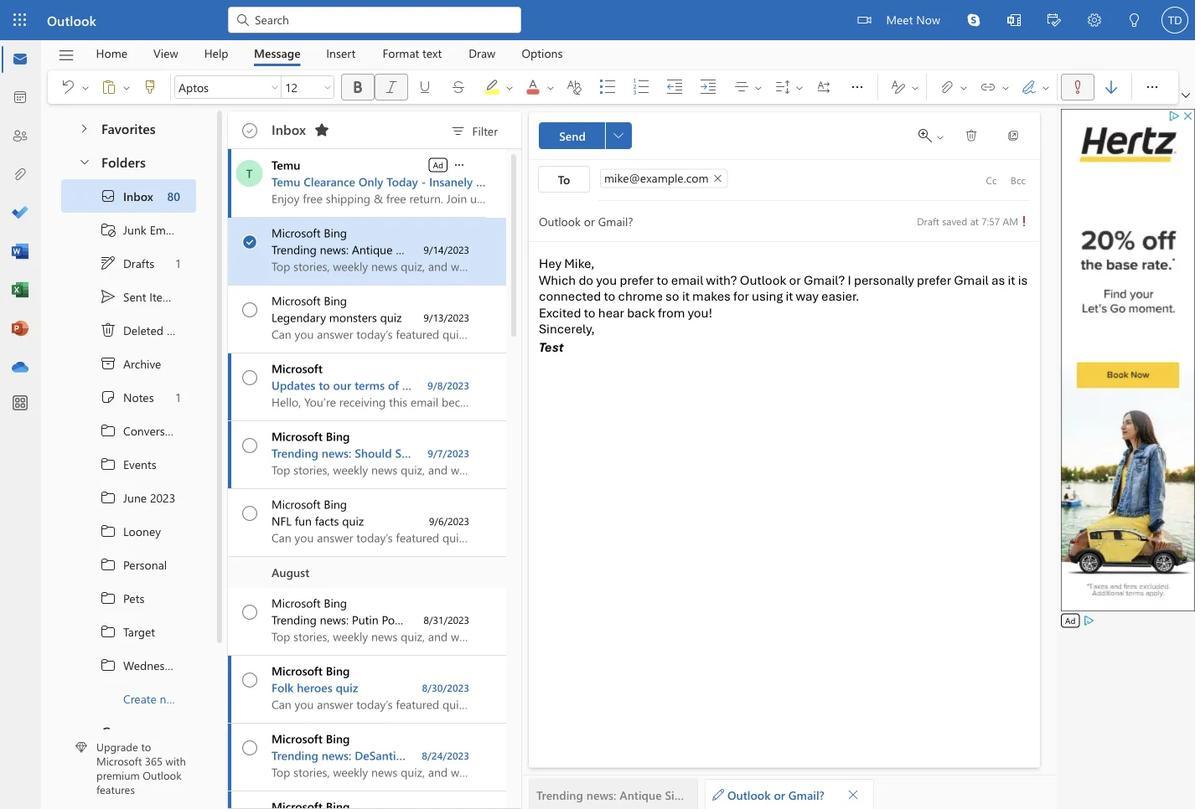 Task type: locate. For each thing, give the bounding box(es) containing it.
gmail? inside hey mike, which do you prefer to email with? outlook or gmail? i personally prefer gmail as it is connected to chrome so it makes for using it way easier. excited to hear back from you! sincerely, test
[[804, 272, 845, 288]]

select a conversation checkbox for trending news: desantis disappears, vivek rises and woke… and more
[[231, 724, 272, 760]]

select a conversation checkbox down august
[[231, 589, 272, 625]]

folders
[[101, 152, 146, 170]]

it left way
[[786, 288, 793, 305]]

inbox inside  inbox
[[123, 188, 153, 204]]

to do image
[[12, 205, 29, 222]]

1 temu from the top
[[272, 157, 300, 173]]

 sent items
[[100, 288, 178, 305]]

select a conversation checkbox for trending news: antique singer sewing machine values & what… and more
[[231, 218, 272, 254]]

more right woke… at the left bottom
[[621, 748, 649, 764]]

cc button
[[978, 167, 1005, 194]]


[[939, 79, 956, 96]]

1 vertical spatial inbox
[[123, 188, 153, 204]]

1 for 
[[176, 256, 180, 271]]

it left is
[[1008, 272, 1016, 288]]

 tree item up  personal
[[61, 515, 196, 548]]

3 microsoft bing from the top
[[272, 429, 350, 444]]

Font size text field
[[282, 77, 320, 97]]

 inside basic text group
[[849, 79, 866, 96]]

2 microsoft bing from the top
[[272, 293, 347, 309]]

Select a conversation checkbox
[[231, 354, 272, 390], [231, 589, 272, 625], [231, 656, 272, 693]]

items inside  deleted items
[[167, 323, 195, 338]]

 button left font color image
[[503, 74, 516, 101]]

microsoft bing up heroes
[[272, 664, 350, 679]]

 for  pets
[[100, 590, 117, 607]]

 tree item
[[61, 314, 196, 347]]

 left folders
[[78, 155, 91, 168]]

 tree item
[[61, 213, 196, 246]]

&
[[556, 242, 566, 257]]

 looney
[[100, 523, 161, 540]]

include group
[[931, 70, 1054, 104]]

 tree item up june
[[61, 448, 196, 481]]

or right using
[[789, 272, 801, 288]]

 button
[[408, 74, 442, 101]]

 right "font size" text box
[[323, 82, 333, 92]]

1 horizontal spatial  button
[[503, 74, 516, 101]]

microsoft bing down clearance in the left top of the page
[[272, 225, 347, 241]]

2 select a conversation checkbox from the top
[[231, 286, 272, 322]]

 inside  dropdown button
[[614, 131, 624, 141]]

1 1 from the top
[[176, 256, 180, 271]]

prices
[[501, 174, 532, 189]]

application
[[0, 0, 1196, 810]]

 right 
[[849, 79, 866, 96]]

1 vertical spatial 
[[244, 235, 257, 248]]

 events
[[100, 456, 156, 473]]

 for 
[[965, 129, 978, 143]]

9/8/2023
[[428, 379, 470, 392]]

Select a conversation checkbox
[[231, 422, 272, 458], [231, 724, 272, 760]]

 up insanely
[[453, 158, 466, 172]]

0 horizontal spatial or
[[774, 787, 786, 803]]

 inside  
[[1001, 83, 1011, 93]]

groups tree item
[[61, 716, 196, 750]]

premium features image
[[75, 742, 87, 754]]

microsoft down clearance in the left top of the page
[[272, 225, 321, 241]]

 right 
[[795, 83, 805, 93]]

insert button
[[314, 40, 368, 66]]

to
[[558, 171, 570, 187]]

1 inside  tree item
[[176, 390, 180, 405]]

temu
[[272, 157, 300, 173], [272, 174, 300, 189]]

quiz right facts at the bottom left
[[342, 514, 364, 529]]

with
[[166, 754, 186, 769]]


[[450, 79, 467, 96]]


[[849, 79, 866, 96], [1144, 79, 1161, 96], [453, 158, 466, 172]]

options button
[[509, 40, 576, 66]]

microsoft for nfl fun facts quiz
[[272, 497, 321, 512]]

2  button from the left
[[503, 74, 516, 101]]

trending down august
[[272, 612, 317, 628]]

items right deleted
[[167, 323, 195, 338]]

outlook inside 'banner'
[[47, 11, 96, 29]]

bing down clearance in the left top of the page
[[324, 225, 347, 241]]

from…
[[571, 446, 607, 461]]

bing up facts at the bottom left
[[324, 497, 347, 512]]

to button
[[538, 166, 590, 193]]

2  from the top
[[244, 235, 257, 248]]

news: for desantis
[[322, 748, 352, 764]]

 left target
[[100, 624, 117, 641]]

 button left folders
[[70, 146, 98, 177]]

 tree item
[[61, 179, 196, 213]]

tree
[[61, 179, 215, 716]]

1  from the top
[[244, 123, 257, 137]]

1 for 
[[176, 390, 180, 405]]

1 right "notes"
[[176, 390, 180, 405]]


[[417, 79, 433, 96]]

0 horizontal spatial inbox
[[123, 188, 153, 204]]

news: left should at the left of the page
[[322, 446, 352, 461]]

0 vertical spatial 
[[965, 129, 978, 143]]

0 horizontal spatial prefer
[[620, 272, 654, 288]]

9/7/2023
[[428, 447, 470, 460]]

 for  deleted items
[[100, 322, 117, 339]]

 up  pets
[[100, 557, 117, 573]]

hear
[[598, 305, 625, 321]]

temu right "temu" image at the left top
[[272, 174, 300, 189]]

gmail? left 
[[789, 787, 825, 803]]

 inside tree item
[[100, 322, 117, 339]]

bullets image
[[599, 79, 633, 96]]

1  from the top
[[242, 123, 257, 138]]

Select a conversation checkbox
[[231, 218, 272, 254], [231, 286, 272, 322], [231, 490, 272, 526], [231, 792, 272, 810]]


[[100, 389, 117, 406]]

basic text group
[[174, 70, 874, 104]]

 inside dropdown button
[[453, 158, 466, 172]]

temu clearance only today - insanely low prices
[[272, 174, 532, 189]]

features
[[96, 783, 135, 797]]

select a conversation checkbox down updates at the top of the page
[[231, 422, 272, 458]]

set your advertising preferences image
[[1083, 615, 1096, 628]]


[[100, 188, 117, 205]]

6 microsoft bing from the top
[[272, 664, 350, 679]]

 for folk heroes quiz
[[242, 673, 257, 688]]

clearance
[[304, 174, 355, 189]]

bcc button
[[1005, 167, 1032, 194]]

2  from the top
[[100, 456, 117, 473]]

deleted
[[123, 323, 164, 338]]

1  button from the left
[[79, 74, 92, 101]]

microsoft down updates at the top of the page
[[272, 429, 323, 444]]

1 horizontal spatial prefer
[[917, 272, 952, 288]]

 for nfl fun facts quiz
[[242, 506, 257, 521]]

 left events at the left bottom
[[100, 456, 117, 473]]

and
[[608, 242, 628, 257], [610, 446, 630, 461], [579, 612, 598, 628], [531, 748, 551, 764], [598, 748, 618, 764]]

td
[[1168, 13, 1182, 26]]

microsoft up the fun
[[272, 497, 321, 512]]

quiz for legendary monsters quiz
[[380, 310, 402, 325]]

our
[[333, 378, 351, 393]]


[[566, 79, 583, 96]]

0 vertical spatial 
[[244, 123, 257, 137]]

1 vertical spatial quiz
[[342, 514, 364, 529]]

0 vertical spatial items
[[149, 289, 178, 305]]

5 microsoft bing from the top
[[272, 596, 347, 611]]

outlook up 
[[47, 11, 96, 29]]

0 vertical spatial gmail?
[[804, 272, 845, 288]]

tab list containing home
[[83, 40, 576, 66]]

quiz right heroes
[[336, 680, 358, 696]]

archive
[[123, 356, 161, 372]]

 right 
[[1001, 83, 1011, 93]]

 button right 
[[841, 70, 874, 104]]

outlook right premium
[[143, 769, 182, 783]]

hey
[[539, 256, 562, 272]]

0 vertical spatial ad
[[433, 159, 444, 171]]

news: for should
[[322, 446, 352, 461]]

 inside  
[[936, 132, 946, 143]]

 tree item down  looney
[[61, 548, 196, 582]]

font color image
[[525, 79, 558, 96]]

 
[[734, 79, 764, 96]]

1 vertical spatial ad
[[1066, 615, 1076, 627]]

 tree item
[[61, 414, 196, 448], [61, 448, 196, 481], [61, 481, 196, 515], [61, 515, 196, 548], [61, 548, 196, 582], [61, 582, 196, 615], [61, 615, 196, 649], [61, 649, 196, 682]]

0 vertical spatial select a conversation checkbox
[[231, 422, 272, 458]]

1 down email
[[176, 256, 180, 271]]

 button right "font size" text box
[[321, 75, 335, 99]]

microsoft bing for trending news: antique singer sewing machine values & what… and more
[[272, 225, 347, 241]]

1 vertical spatial select a conversation checkbox
[[231, 589, 272, 625]]

5  from the top
[[100, 557, 117, 573]]

trending down updates at the top of the page
[[272, 446, 319, 461]]

 tree item
[[61, 280, 196, 314]]

 tree item
[[61, 381, 196, 414]]

 right 
[[910, 83, 921, 93]]

email
[[671, 272, 704, 288]]

3  from the top
[[242, 303, 257, 318]]

 down "temu" image at the left top
[[244, 235, 257, 248]]


[[1048, 13, 1061, 27]]

disqualify
[[479, 446, 531, 461]]

8  from the top
[[242, 673, 257, 688]]

microsoft bing up legendary
[[272, 293, 347, 309]]

select a conversation checkbox for trending news: should supreme court disqualify trump from… and more
[[231, 422, 272, 458]]

4 trending from the top
[[272, 748, 319, 764]]

2 horizontal spatial 
[[1144, 79, 1161, 96]]

2 select a conversation checkbox from the top
[[231, 724, 272, 760]]

 button right 
[[999, 74, 1013, 101]]

drafts
[[123, 256, 154, 271]]

1 vertical spatial select a conversation checkbox
[[231, 724, 272, 760]]

1 vertical spatial 1
[[176, 390, 180, 405]]

2 select a conversation checkbox from the top
[[231, 589, 272, 625]]

 button
[[972, 74, 999, 101]]

ad up insanely
[[433, 159, 444, 171]]

select a conversation checkbox for updates to our terms of use
[[231, 354, 272, 390]]

1 horizontal spatial or
[[789, 272, 801, 288]]

 button
[[841, 70, 874, 104], [1136, 70, 1170, 104]]

0 vertical spatial temu
[[272, 157, 300, 173]]

bing for trending news: putin powerless to complain about china… and more
[[324, 596, 347, 611]]

upgrade
[[96, 740, 138, 755]]

news: left 'desantis' at the left bottom of the page
[[322, 748, 352, 764]]

 button
[[1115, 0, 1155, 42]]

 for  target
[[100, 624, 117, 641]]

 june 2023
[[100, 490, 175, 506]]

 button
[[79, 74, 92, 101], [503, 74, 516, 101]]

 button down  
[[68, 112, 99, 143]]

bing up legendary monsters quiz
[[324, 293, 347, 309]]

1 select a conversation checkbox from the top
[[231, 422, 272, 458]]

 right the 
[[80, 83, 91, 93]]

 right 
[[959, 83, 969, 93]]

7  from the top
[[100, 624, 117, 641]]

mike,
[[564, 256, 595, 272]]

back
[[627, 305, 655, 321]]

4  from the top
[[100, 523, 117, 540]]

2 1 from the top
[[176, 390, 180, 405]]

2  tree item from the top
[[61, 448, 196, 481]]

9  from the top
[[242, 741, 257, 756]]

people image
[[12, 128, 29, 145]]

clipboard group
[[51, 70, 167, 104]]

more for trending news: putin powerless to complain about china… and more
[[601, 612, 629, 628]]

trending for trending news: desantis disappears, vivek rises and woke… and more
[[272, 748, 319, 764]]

1 vertical spatial 
[[614, 131, 624, 141]]

message list section
[[228, 107, 661, 810]]

bing down our
[[326, 429, 350, 444]]

 inside  
[[795, 83, 805, 93]]

1 select a conversation checkbox from the top
[[231, 218, 272, 254]]

woke…
[[554, 748, 594, 764]]

 personal
[[100, 557, 167, 573]]

filter
[[472, 123, 498, 139]]

application containing outlook
[[0, 0, 1196, 810]]

6  from the top
[[242, 506, 257, 521]]

 left "looney"
[[100, 523, 117, 540]]

 inside  popup button
[[1182, 91, 1191, 100]]

 tree item down pets
[[61, 615, 196, 649]]

4  from the top
[[242, 371, 257, 386]]

To text field
[[599, 169, 978, 192]]

microsoft up folk
[[272, 664, 323, 679]]

it right 'so'
[[682, 288, 690, 305]]

0 horizontal spatial ad
[[433, 159, 444, 171]]

select a conversation checkbox for legendary monsters quiz
[[231, 286, 272, 322]]

august heading
[[228, 558, 506, 589]]

microsoft bing for trending news: putin powerless to complain about china… and more
[[272, 596, 347, 611]]

 right 
[[122, 83, 132, 93]]

temu right t
[[272, 157, 300, 173]]

 inside select all messages option
[[242, 123, 257, 138]]

microsoft bing
[[272, 225, 347, 241], [272, 293, 347, 309], [272, 429, 350, 444], [272, 497, 347, 512], [272, 596, 347, 611], [272, 664, 350, 679], [272, 732, 350, 747]]

 
[[60, 79, 91, 96]]

8/24/2023
[[422, 750, 470, 763]]

more apps image
[[12, 396, 29, 412]]

prefer
[[620, 272, 654, 288], [917, 272, 952, 288]]

microsoft bing for trending news: should supreme court disqualify trump from… and more
[[272, 429, 350, 444]]

microsoft for trending news: antique singer sewing machine values & what… and more
[[272, 225, 321, 241]]

 down 
[[100, 423, 117, 439]]

more up chrome
[[631, 242, 658, 257]]

should
[[355, 446, 392, 461]]

0 horizontal spatial it
[[682, 288, 690, 305]]

 down the " target"
[[100, 657, 117, 674]]

putin
[[352, 612, 379, 628]]

 for legendary monsters quiz
[[242, 303, 257, 318]]

trending for trending news: should supreme court disqualify trump from… and more
[[272, 446, 319, 461]]

microsoft up features
[[96, 754, 142, 769]]

 for  looney
[[100, 523, 117, 540]]

items right sent at top
[[149, 289, 178, 305]]

 for inbox
[[244, 123, 257, 137]]

ad left 'set your advertising preferences' image at the right of the page
[[1066, 615, 1076, 627]]

 inside  
[[122, 83, 132, 93]]

microsoft down august
[[272, 596, 321, 611]]

to left our
[[319, 378, 330, 393]]

news: left putin
[[320, 612, 349, 628]]

0 horizontal spatial 
[[614, 131, 624, 141]]

more for trending news: desantis disappears, vivek rises and woke… and more
[[621, 748, 649, 764]]

0 vertical spatial or
[[789, 272, 801, 288]]

Font text field
[[175, 77, 267, 97]]

sent
[[123, 289, 146, 305]]

temu for temu
[[272, 157, 300, 173]]

 for 2nd  popup button from the right
[[849, 79, 866, 96]]

bing up folk heroes quiz
[[326, 664, 350, 679]]

outlook inside hey mike, which do you prefer to email with? outlook or gmail? i personally prefer gmail as it is connected to chrome so it makes for using it way easier. excited to hear back from you! sincerely, test
[[740, 272, 787, 288]]

trending down folk
[[272, 748, 319, 764]]

1 select a conversation checkbox from the top
[[231, 354, 272, 390]]

legendary
[[272, 310, 326, 325]]

3 select a conversation checkbox from the top
[[231, 656, 272, 693]]

news: left the antique
[[320, 242, 349, 257]]

6  from the top
[[100, 590, 117, 607]]

0 horizontal spatial 
[[100, 322, 117, 339]]

 button right the 
[[79, 74, 92, 101]]

microsoft bing down updates at the top of the page
[[272, 429, 350, 444]]

 inside select all messages option
[[244, 123, 257, 137]]

outlook
[[47, 11, 96, 29], [740, 272, 787, 288], [143, 769, 182, 783], [728, 787, 771, 803]]

tab list
[[83, 40, 576, 66]]

1 trending from the top
[[272, 242, 317, 257]]

3 select a conversation checkbox from the top
[[231, 490, 272, 526]]

4 select a conversation checkbox from the top
[[231, 792, 272, 810]]

 right send 'button'
[[614, 131, 624, 141]]

 left  popup button
[[1144, 79, 1161, 96]]

1 vertical spatial 
[[100, 322, 117, 339]]

 inside button
[[965, 129, 978, 143]]

 tree item down the " target"
[[61, 649, 196, 682]]

microsoft bing down heroes
[[272, 732, 350, 747]]

text highlight color image
[[484, 79, 517, 96]]

and right what…
[[608, 242, 628, 257]]

1 horizontal spatial  button
[[1136, 70, 1170, 104]]

 archive
[[100, 355, 161, 372]]

0 vertical spatial 
[[1182, 91, 1191, 100]]

2 trending from the top
[[272, 446, 319, 461]]

1 horizontal spatial 
[[1182, 91, 1191, 100]]

create new folder tree item
[[61, 682, 215, 716]]

microsoft down folk
[[272, 732, 323, 747]]

home button
[[83, 40, 140, 66]]

 button
[[1179, 87, 1194, 104]]

complain
[[450, 612, 499, 628]]

 inside select a conversation option
[[244, 235, 257, 248]]

of
[[388, 378, 399, 393]]

2 vertical spatial quiz
[[336, 680, 358, 696]]

bing down august heading
[[324, 596, 347, 611]]

so
[[666, 288, 680, 305]]

3  from the top
[[100, 490, 117, 506]]

quiz right the monsters
[[380, 310, 402, 325]]

8  from the top
[[100, 657, 117, 674]]

7 microsoft bing from the top
[[272, 732, 350, 747]]

2  button from the left
[[1136, 70, 1170, 104]]

select a conversation checkbox down folk
[[231, 724, 272, 760]]

0 vertical spatial select a conversation checkbox
[[231, 354, 272, 390]]

 for trending news: putin powerless to complain about china… and more
[[242, 605, 257, 620]]

1 horizontal spatial it
[[786, 288, 793, 305]]

trending news: antique singer sewing machine values & what… and more
[[272, 242, 658, 257]]

message list list box
[[228, 149, 661, 810]]

help button
[[192, 40, 241, 66]]

china…
[[538, 612, 576, 628]]

1  from the top
[[100, 423, 117, 439]]

 
[[939, 79, 969, 96]]

microsoft bing down august
[[272, 596, 347, 611]]

tree containing 
[[61, 179, 215, 716]]

decrease indent image
[[667, 79, 700, 96]]

or
[[789, 272, 801, 288], [774, 787, 786, 803]]

1 horizontal spatial 
[[849, 79, 866, 96]]

to right upgrade
[[141, 740, 151, 755]]

items inside  sent items
[[149, 289, 178, 305]]

or inside hey mike, which do you prefer to email with? outlook or gmail? i personally prefer gmail as it is connected to chrome so it makes for using it way easier. excited to hear back from you! sincerely, test
[[789, 272, 801, 288]]

and right china…
[[579, 612, 598, 628]]

2  from the top
[[242, 235, 257, 250]]

outlook banner
[[0, 0, 1196, 42]]

 button
[[133, 74, 167, 101]]

0 vertical spatial inbox
[[272, 120, 306, 138]]

0 horizontal spatial 
[[453, 158, 466, 172]]

0 horizontal spatial  button
[[79, 74, 92, 101]]

0 vertical spatial 1
[[176, 256, 180, 271]]

0 vertical spatial quiz
[[380, 310, 402, 325]]

to left the complain
[[436, 612, 446, 628]]

news: for putin
[[320, 612, 349, 628]]

0 horizontal spatial  button
[[841, 70, 874, 104]]

 button
[[558, 74, 591, 101]]

 for updates to our terms of use
[[242, 371, 257, 386]]

2 vertical spatial select a conversation checkbox
[[231, 656, 272, 693]]

1 vertical spatial temu
[[272, 174, 300, 189]]

4 microsoft bing from the top
[[272, 497, 347, 512]]


[[100, 288, 117, 305]]

 left pets
[[100, 590, 117, 607]]

5  from the top
[[242, 438, 257, 454]]

1 inside  tree item
[[176, 256, 180, 271]]

microsoft
[[272, 225, 321, 241], [272, 293, 321, 309], [272, 361, 323, 376], [272, 429, 323, 444], [272, 497, 321, 512], [272, 596, 321, 611], [272, 664, 323, 679], [272, 732, 323, 747], [96, 754, 142, 769]]

bing for legendary monsters quiz
[[324, 293, 347, 309]]

1 vertical spatial items
[[167, 323, 195, 338]]

4  tree item from the top
[[61, 515, 196, 548]]

 button inside dropdown button
[[503, 74, 516, 101]]

home
[[96, 45, 127, 61]]

to inside upgrade to microsoft 365 with premium outlook features
[[141, 740, 151, 755]]

 button
[[375, 74, 408, 101]]

it
[[1008, 272, 1016, 288], [682, 288, 690, 305], [786, 288, 793, 305]]

1 microsoft bing from the top
[[272, 225, 347, 241]]

7  from the top
[[242, 605, 257, 620]]

select a conversation checkbox right folder
[[231, 656, 272, 693]]

3 trending from the top
[[272, 612, 317, 628]]

chrome
[[618, 288, 663, 305]]

1 horizontal spatial 
[[965, 129, 978, 143]]

 left font color image
[[505, 83, 515, 93]]

trending up legendary
[[272, 242, 317, 257]]

reading pane main content
[[522, 105, 1057, 810]]

powerpoint image
[[12, 321, 29, 338]]

 button left  popup button
[[1136, 70, 1170, 104]]

today
[[387, 174, 418, 189]]

meet now
[[887, 11, 941, 27]]

prefer right you at top
[[620, 272, 654, 288]]

 right  at the right top of page
[[1041, 83, 1051, 93]]

1 horizontal spatial inbox
[[272, 120, 306, 138]]

more right china…
[[601, 612, 629, 628]]

2 temu from the top
[[272, 174, 300, 189]]

 down  
[[77, 122, 91, 135]]



Task type: vqa. For each thing, say whether or not it's contained in the screenshot.


Task type: describe. For each thing, give the bounding box(es) containing it.
 inside  
[[959, 83, 969, 93]]

select a conversation checkbox for trending news: putin powerless to complain about china… and more
[[231, 589, 272, 625]]

draft
[[917, 214, 940, 228]]


[[734, 79, 750, 96]]


[[100, 355, 117, 372]]

 for  june 2023
[[100, 490, 117, 506]]

antique
[[352, 242, 393, 257]]

excel image
[[12, 283, 29, 299]]

8  tree item from the top
[[61, 649, 196, 682]]

target
[[123, 624, 155, 640]]

microsoft bing for trending news: desantis disappears, vivek rises and woke… and more
[[272, 732, 350, 747]]

 for  popup button
[[1182, 91, 1191, 100]]

microsoft bing for folk heroes quiz
[[272, 664, 350, 679]]

outlook link
[[47, 0, 96, 40]]

2 horizontal spatial it
[[1008, 272, 1016, 288]]

test
[[539, 340, 564, 356]]

 button
[[605, 122, 632, 149]]

meet
[[887, 11, 913, 27]]

7  tree item from the top
[[61, 615, 196, 649]]

 button
[[308, 117, 335, 143]]

calendar image
[[12, 90, 29, 106]]

personal
[[123, 557, 167, 573]]

 button down draw button
[[475, 70, 517, 104]]

 button inside folders tree item
[[70, 146, 98, 177]]

disappears,
[[404, 748, 466, 764]]

trending news: should supreme court disqualify trump from… and more
[[272, 446, 661, 461]]

 button inside favorites tree item
[[68, 112, 99, 143]]

 button
[[807, 74, 841, 101]]

options
[[522, 45, 563, 61]]

microsoft inside 'microsoft updates to our terms of use 9/8/2023'
[[272, 361, 323, 376]]

to inside 'microsoft updates to our terms of use 9/8/2023'
[[319, 378, 330, 393]]

nfl
[[272, 514, 292, 529]]

with?
[[706, 272, 737, 288]]

machine
[[472, 242, 517, 257]]

temu image
[[236, 160, 263, 187]]

 for trending news: desantis disappears, vivek rises and woke… and more
[[242, 741, 257, 756]]

 inside ' '
[[910, 83, 921, 93]]

folders tree item
[[61, 146, 196, 179]]

onedrive image
[[12, 360, 29, 376]]

select a conversation checkbox for folk heroes quiz
[[231, 656, 272, 693]]

 
[[890, 79, 921, 96]]

tree inside application
[[61, 179, 215, 716]]

terms
[[355, 378, 385, 393]]

pets
[[123, 591, 144, 606]]

and for from…
[[610, 446, 630, 461]]

7:57
[[982, 214, 1000, 228]]

bing for nfl fun facts quiz
[[324, 497, 347, 512]]

way
[[796, 288, 819, 305]]

 tree item
[[61, 246, 196, 280]]

 inside  
[[80, 83, 91, 93]]

 left 
[[546, 83, 556, 93]]

do
[[579, 272, 594, 288]]

9/6/2023
[[429, 515, 470, 528]]

and for china…
[[579, 612, 598, 628]]

from
[[658, 305, 685, 321]]

bing for trending news: desantis disappears, vivek rises and woke… and more
[[326, 732, 350, 747]]

court
[[446, 446, 476, 461]]

to right do
[[604, 288, 616, 305]]

 notes
[[100, 389, 154, 406]]

microsoft for trending news: should supreme court disqualify trump from… and more
[[272, 429, 323, 444]]

trending for trending news: putin powerless to complain about china… and more
[[272, 612, 317, 628]]

view
[[153, 45, 178, 61]]

makes
[[693, 288, 731, 305]]

word image
[[12, 244, 29, 261]]

Select all messages checkbox
[[238, 119, 262, 143]]

folder
[[184, 691, 215, 707]]

numbering image
[[633, 79, 667, 96]]

microsoft for folk heroes quiz
[[272, 664, 323, 679]]

select a conversation checkbox for nfl fun facts quiz
[[231, 490, 272, 526]]

microsoft updates to our terms of use 9/8/2023
[[272, 361, 470, 393]]

Add a subject text field
[[529, 208, 902, 235]]

is
[[1018, 272, 1028, 288]]

5  tree item from the top
[[61, 548, 196, 582]]

 button
[[842, 783, 865, 807]]

files image
[[12, 167, 29, 184]]

 button inside basic text group
[[544, 74, 558, 101]]

1 vertical spatial gmail?
[[789, 787, 825, 803]]

easier.
[[822, 288, 860, 305]]

Search for email, meetings, files and more. field
[[253, 11, 511, 28]]

more for trending news: should supreme court disqualify trump from… and more
[[633, 446, 661, 461]]

 for  dropdown button
[[614, 131, 624, 141]]

 button
[[49, 41, 83, 70]]

 for  events
[[100, 456, 117, 473]]

 button inside clipboard group
[[120, 74, 133, 101]]

trending for trending news: antique singer sewing machine values & what… and more
[[272, 242, 317, 257]]


[[1007, 129, 1020, 143]]

bing for folk heroes quiz
[[326, 664, 350, 679]]

bing for trending news: should supreme court disqualify trump from… and more
[[326, 429, 350, 444]]

 inside popup button
[[505, 83, 515, 93]]


[[1128, 13, 1142, 27]]

 button
[[51, 74, 79, 101]]

 inside favorites tree item
[[77, 122, 91, 135]]

junk
[[123, 222, 147, 237]]

1  button from the left
[[841, 70, 874, 104]]


[[142, 79, 158, 96]]

message button
[[241, 40, 313, 66]]

 search field
[[228, 0, 521, 38]]

connected
[[539, 288, 601, 305]]

temu for temu clearance only today - insanely low prices
[[272, 174, 300, 189]]

sewing
[[432, 242, 469, 257]]


[[450, 123, 467, 140]]


[[1070, 79, 1087, 96]]

 left "font size" text box
[[270, 82, 280, 92]]

format text button
[[370, 40, 455, 66]]

Message body, press Alt+F10 to exit text field
[[539, 256, 1030, 489]]

draw button
[[456, 40, 508, 66]]

favorites tree item
[[61, 112, 196, 146]]

 button down message button
[[268, 75, 282, 99]]

inbox inside inbox 
[[272, 120, 306, 138]]

microsoft inside upgrade to microsoft 365 with premium outlook features
[[96, 754, 142, 769]]

facts
[[315, 514, 339, 529]]

inbox heading
[[272, 112, 335, 148]]

 for 
[[100, 423, 117, 439]]

 button
[[1095, 74, 1128, 101]]

 target
[[100, 624, 155, 641]]

trending news: desantis disappears, vivek rises and woke… and more
[[272, 748, 649, 764]]

to left email
[[657, 272, 669, 288]]

 junk email
[[100, 221, 177, 238]]

bing for trending news: antique singer sewing machine values & what… and more
[[324, 225, 347, 241]]


[[816, 79, 833, 96]]

outlook inside upgrade to microsoft 365 with premium outlook features
[[143, 769, 182, 783]]

td button
[[1155, 0, 1196, 40]]

folk
[[272, 680, 294, 696]]

insanely
[[429, 174, 473, 189]]

use
[[402, 378, 420, 393]]

microsoft for trending news: putin powerless to complain about china… and more
[[272, 596, 321, 611]]

 button inside clipboard group
[[79, 74, 92, 101]]

and right rises at bottom left
[[531, 748, 551, 764]]

rises
[[501, 748, 528, 764]]

3  tree item from the top
[[61, 481, 196, 515]]

2 prefer from the left
[[917, 272, 952, 288]]


[[1088, 13, 1102, 27]]

 drafts
[[100, 255, 154, 272]]

 for microsoft bing
[[244, 235, 257, 248]]

items for 
[[167, 323, 195, 338]]

quiz for folk heroes quiz
[[336, 680, 358, 696]]

 inside folders tree item
[[78, 155, 91, 168]]

1 prefer from the left
[[620, 272, 654, 288]]

wednesday
[[123, 658, 183, 673]]

 button inside include group
[[999, 74, 1013, 101]]

 inside  
[[1041, 83, 1051, 93]]

items for 
[[149, 289, 178, 305]]

 for  personal
[[100, 557, 117, 573]]


[[980, 79, 997, 96]]

 
[[919, 129, 946, 143]]

trending news: putin powerless to complain about china… and more
[[272, 612, 629, 628]]

 for  dropdown button
[[453, 158, 466, 172]]

tags group
[[1061, 70, 1128, 104]]

which
[[539, 272, 576, 288]]

ad inside the message list list box
[[433, 159, 444, 171]]

cc
[[986, 174, 997, 187]]

news: for antique
[[320, 242, 349, 257]]

 button
[[452, 156, 467, 173]]

outlook right ''
[[728, 787, 771, 803]]

 for  wednesday
[[100, 657, 117, 674]]

what…
[[569, 242, 605, 257]]

 for trending news: should supreme court disqualify trump from… and more
[[242, 438, 257, 454]]

microsoft bing for nfl fun facts quiz
[[272, 497, 347, 512]]

new
[[160, 691, 181, 707]]


[[775, 79, 791, 96]]

 wednesday
[[100, 657, 183, 674]]

draw
[[469, 45, 496, 61]]

1  tree item from the top
[[61, 414, 196, 448]]

 inside  
[[754, 83, 764, 93]]

2023
[[150, 490, 175, 506]]

1 vertical spatial or
[[774, 787, 786, 803]]

powerless
[[382, 612, 433, 628]]

using
[[752, 288, 783, 305]]

 for 2nd  popup button from left
[[1144, 79, 1161, 96]]

 button
[[954, 0, 994, 40]]

6  tree item from the top
[[61, 582, 196, 615]]

microsoft bing for legendary monsters quiz
[[272, 293, 347, 309]]

left-rail-appbar navigation
[[3, 40, 37, 387]]

 button down options button
[[516, 70, 558, 104]]

gmail
[[954, 272, 989, 288]]

monsters
[[329, 310, 377, 325]]

microsoft for trending news: desantis disappears, vivek rises and woke… and more
[[272, 732, 323, 747]]


[[60, 79, 76, 96]]

1 horizontal spatial ad
[[1066, 615, 1076, 627]]

and for woke…
[[598, 748, 618, 764]]


[[1019, 215, 1030, 227]]

to left hear
[[584, 305, 596, 321]]

saved
[[943, 214, 968, 228]]

 tree item
[[61, 347, 196, 381]]

increase indent image
[[700, 79, 734, 96]]

microsoft for legendary monsters quiz
[[272, 293, 321, 309]]

mail image
[[12, 51, 29, 68]]


[[100, 221, 117, 238]]



